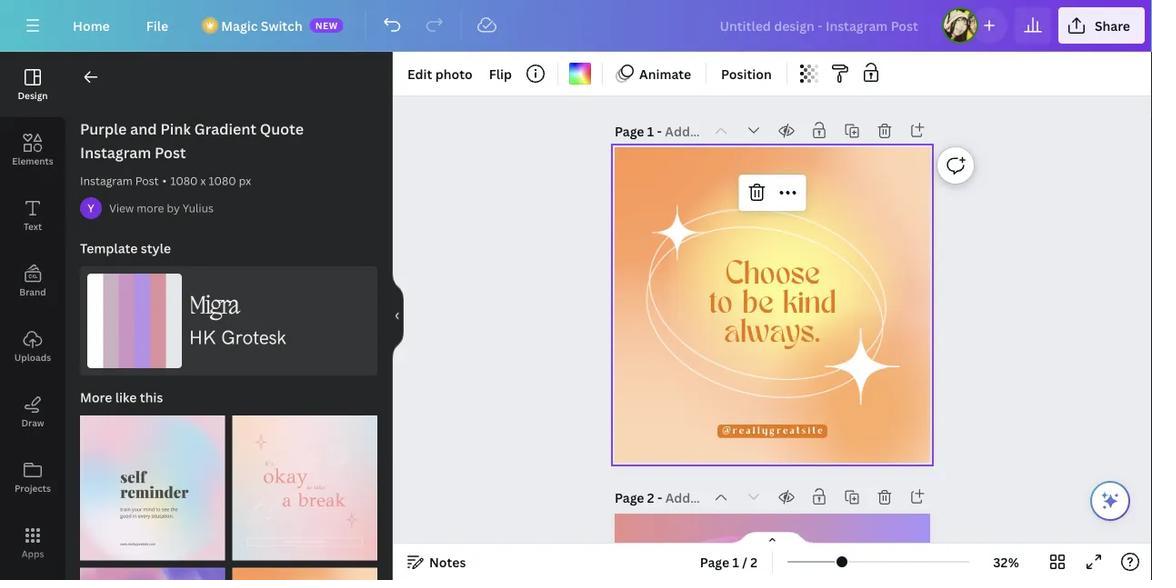Task type: describe. For each thing, give the bounding box(es) containing it.
animate
[[639, 65, 691, 82]]

purple and pink gradient quote instagram post
[[80, 119, 304, 162]]

notes
[[429, 553, 466, 571]]

grotesk
[[221, 327, 286, 350]]

instagram post
[[80, 173, 159, 188]]

gradient minimalist aesthetic self reminder instagram post image
[[80, 416, 225, 561]]

view more by yulius button
[[109, 199, 214, 217]]

instagram inside the purple and pink gradient quote instagram post
[[80, 143, 151, 162]]

hide image
[[392, 272, 404, 360]]

1 1080 from the left
[[170, 173, 198, 188]]

design button
[[0, 52, 65, 117]]

page for page 1
[[615, 122, 644, 140]]

page inside button
[[700, 553, 729, 571]]

style
[[141, 240, 171, 257]]

2 1080 from the left
[[209, 173, 236, 188]]

notes button
[[400, 547, 473, 577]]

position button
[[714, 59, 779, 88]]

magic switch
[[221, 17, 303, 34]]

no color image
[[569, 63, 591, 85]]

by
[[167, 201, 180, 216]]

template style
[[80, 240, 171, 257]]

file
[[146, 17, 168, 34]]

Page title text field
[[665, 122, 701, 140]]

uploads
[[14, 351, 51, 363]]

be
[[742, 289, 773, 321]]

1080 x 1080 px
[[170, 173, 251, 188]]

projects button
[[0, 445, 65, 510]]

32%
[[993, 553, 1019, 571]]

flip button
[[482, 59, 519, 88]]

like
[[115, 389, 137, 406]]

page 1 / 2 button
[[693, 547, 765, 577]]

choose to be kind always.
[[709, 260, 836, 350]]

purple gradient quote instagram post group
[[80, 557, 225, 580]]

design
[[18, 89, 48, 101]]

apps
[[21, 547, 44, 560]]

Design title text field
[[705, 7, 935, 44]]

flip
[[489, 65, 512, 82]]

elements button
[[0, 117, 65, 183]]

uploads button
[[0, 314, 65, 379]]

new
[[315, 19, 338, 31]]

gradient
[[194, 119, 256, 139]]

view
[[109, 201, 134, 216]]

- for page 2 -
[[657, 489, 662, 506]]

position
[[721, 65, 772, 82]]

view more by yulius
[[109, 201, 214, 216]]

1 for -
[[647, 122, 654, 140]]

- for page 1 -
[[657, 122, 662, 140]]

canva assistant image
[[1099, 490, 1121, 512]]

share
[[1095, 17, 1130, 34]]

always.
[[724, 319, 821, 350]]

file button
[[132, 7, 183, 44]]

draw
[[21, 416, 44, 429]]

page 1 / 2
[[700, 553, 758, 571]]

brand
[[19, 286, 46, 298]]

gradient minimalist aesthetic self reminder instagram post group
[[80, 405, 225, 561]]

kind
[[783, 289, 836, 321]]

px
[[239, 173, 251, 188]]

this
[[140, 389, 163, 406]]

migra
[[189, 293, 239, 321]]

edit photo
[[407, 65, 473, 82]]

aesthetic geometric minimalist line image
[[645, 205, 900, 405]]

projects
[[15, 482, 51, 494]]

share button
[[1058, 7, 1145, 44]]

and
[[130, 119, 157, 139]]

page 2 -
[[615, 489, 665, 506]]

1 vertical spatial post
[[135, 173, 159, 188]]

text
[[24, 220, 42, 232]]

purple
[[80, 119, 127, 139]]



Task type: vqa. For each thing, say whether or not it's contained in the screenshot.
In at the right top of the page
no



Task type: locate. For each thing, give the bounding box(es) containing it.
2 left page title text field
[[647, 489, 654, 506]]

hk
[[189, 327, 216, 350]]

yulius element
[[80, 197, 102, 219]]

0 vertical spatial post
[[155, 143, 186, 162]]

1080
[[170, 173, 198, 188], [209, 173, 236, 188]]

page left /
[[700, 553, 729, 571]]

0 vertical spatial 1
[[647, 122, 654, 140]]

yulius image
[[80, 197, 102, 219]]

1 horizontal spatial 1
[[732, 553, 739, 571]]

page for page 2
[[615, 489, 644, 506]]

x
[[200, 173, 206, 188]]

/
[[742, 553, 747, 571]]

- left page title text field
[[657, 489, 662, 506]]

switch
[[261, 17, 303, 34]]

main menu bar
[[0, 0, 1152, 52]]

side panel tab list
[[0, 52, 65, 580]]

1 inside button
[[732, 553, 739, 571]]

1 - from the top
[[657, 122, 662, 140]]

2 right /
[[750, 553, 758, 571]]

show pages image
[[729, 531, 816, 546]]

elements
[[12, 155, 53, 167]]

1 left page title text box at the right top
[[647, 122, 654, 140]]

1 left /
[[732, 553, 739, 571]]

1 vertical spatial page
[[615, 489, 644, 506]]

Page title text field
[[665, 488, 701, 506]]

2 instagram from the top
[[80, 173, 133, 188]]

edit
[[407, 65, 432, 82]]

1080 left x
[[170, 173, 198, 188]]

1080 right x
[[209, 173, 236, 188]]

post inside the purple and pink gradient quote instagram post
[[155, 143, 186, 162]]

more
[[137, 201, 164, 216]]

pink gradient quote instagram post image
[[232, 416, 377, 561]]

1
[[647, 122, 654, 140], [732, 553, 739, 571]]

migra hk grotesk
[[189, 293, 286, 350]]

post up more
[[135, 173, 159, 188]]

0 horizontal spatial 2
[[647, 489, 654, 506]]

page
[[615, 122, 644, 140], [615, 489, 644, 506], [700, 553, 729, 571]]

0 vertical spatial 2
[[647, 489, 654, 506]]

1 horizontal spatial 2
[[750, 553, 758, 571]]

magic
[[221, 17, 258, 34]]

0 horizontal spatial 1
[[647, 122, 654, 140]]

@reallygreatsite
[[722, 427, 824, 436]]

home
[[73, 17, 110, 34]]

brand button
[[0, 248, 65, 314]]

1 for /
[[732, 553, 739, 571]]

instagram up view
[[80, 173, 133, 188]]

- left page title text box at the right top
[[657, 122, 662, 140]]

1 instagram from the top
[[80, 143, 151, 162]]

instagram
[[80, 143, 151, 162], [80, 173, 133, 188]]

page left page title text field
[[615, 489, 644, 506]]

pink
[[160, 119, 191, 139]]

-
[[657, 122, 662, 140], [657, 489, 662, 506]]

post
[[155, 143, 186, 162], [135, 173, 159, 188]]

0 vertical spatial instagram
[[80, 143, 151, 162]]

orange gradient quotes instagram post group
[[232, 557, 377, 580]]

pink gradient quote instagram post group
[[232, 405, 377, 561]]

purple gradient quote instagram post image
[[80, 568, 225, 580]]

home link
[[58, 7, 124, 44]]

2 inside button
[[750, 553, 758, 571]]

animate button
[[610, 59, 698, 88]]

0 vertical spatial page
[[615, 122, 644, 140]]

1 vertical spatial 1
[[732, 553, 739, 571]]

yulius
[[183, 201, 214, 216]]

draw button
[[0, 379, 65, 445]]

1 vertical spatial 2
[[750, 553, 758, 571]]

edit photo button
[[400, 59, 480, 88]]

more like this
[[80, 389, 163, 406]]

quote
[[260, 119, 304, 139]]

2 - from the top
[[657, 489, 662, 506]]

text button
[[0, 183, 65, 248]]

page left page title text box at the right top
[[615, 122, 644, 140]]

post down pink
[[155, 143, 186, 162]]

orange gradient quotes instagram post image
[[232, 568, 377, 580]]

0 vertical spatial -
[[657, 122, 662, 140]]

0 horizontal spatial 1080
[[170, 173, 198, 188]]

instagram down purple on the left
[[80, 143, 151, 162]]

1 vertical spatial instagram
[[80, 173, 133, 188]]

template
[[80, 240, 138, 257]]

2
[[647, 489, 654, 506], [750, 553, 758, 571]]

photo
[[435, 65, 473, 82]]

1 horizontal spatial 1080
[[209, 173, 236, 188]]

to
[[709, 289, 733, 321]]

more
[[80, 389, 112, 406]]

page 1 -
[[615, 122, 665, 140]]

1 vertical spatial -
[[657, 489, 662, 506]]

2 vertical spatial page
[[700, 553, 729, 571]]

apps button
[[0, 510, 65, 576]]

choose
[[725, 260, 820, 291]]

32% button
[[977, 547, 1036, 577]]



